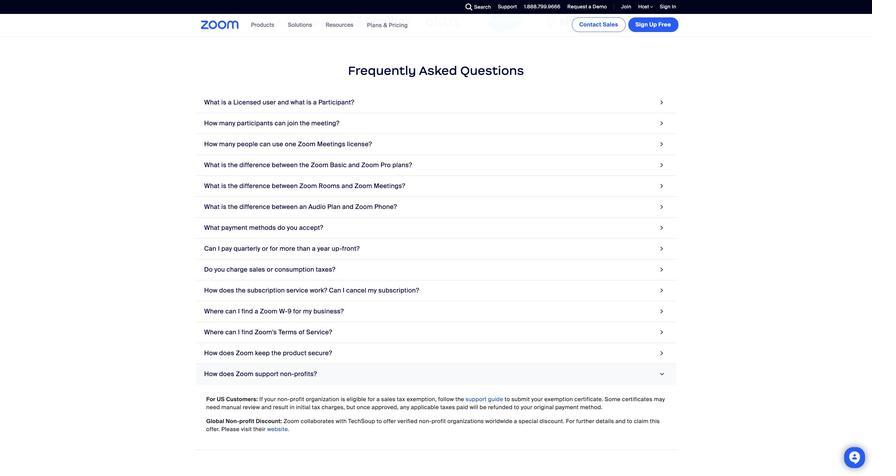 Task type: describe. For each thing, give the bounding box(es) containing it.
difference for the
[[240, 161, 270, 169]]

tax inside the to submit your exemption certificate. some certificates may need manual review and result in initial tax charges, but once approved, any applicable taxes paid will be refunded to your original payment method.
[[312, 404, 320, 411]]

right image for than
[[659, 244, 666, 254]]

where can i find a zoom w-9 for my business? button
[[196, 301, 677, 322]]

is for what is the difference between zoom rooms and zoom meetings?
[[221, 182, 227, 190]]

discount:
[[256, 418, 282, 425]]

right image inside the what payment methods do you accept? dropdown button
[[659, 223, 666, 233]]

service
[[287, 286, 308, 295]]

special
[[519, 418, 539, 425]]

1 horizontal spatial sales
[[381, 396, 396, 403]]

plan
[[328, 203, 341, 211]]

how does zoom support non-profits? button
[[196, 364, 677, 385]]

product information navigation
[[246, 14, 413, 37]]

people
[[237, 140, 258, 148]]

initial
[[296, 404, 311, 411]]

what for what payment methods do you accept?
[[204, 224, 220, 232]]

0 horizontal spatial for
[[270, 245, 278, 253]]

a left licensed
[[228, 98, 232, 107]]

pricing
[[389, 21, 408, 29]]

use
[[273, 140, 283, 148]]

organization
[[306, 396, 339, 403]]

terms
[[279, 328, 297, 337]]

asked
[[419, 63, 458, 78]]

meetings?
[[374, 182, 406, 190]]

any
[[400, 404, 410, 411]]

zoom left w-
[[260, 307, 278, 316]]

us
[[217, 396, 225, 403]]

year
[[318, 245, 330, 253]]

contact sales
[[580, 21, 619, 28]]

support guide link
[[466, 396, 504, 403]]

certificate.
[[575, 396, 604, 403]]

payment inside the to submit your exemption certificate. some certificates may need manual review and result in initial tax charges, but once approved, any applicable taxes paid will be refunded to your original payment method.
[[556, 404, 579, 411]]

1 vertical spatial non-
[[278, 396, 290, 403]]

and inside zoom collaborates with techsoup to offer verified non-profit organizations worldwide a special discount. for further details and to claim this offer. please visit their
[[616, 418, 626, 425]]

consumption
[[275, 266, 314, 274]]

resources
[[326, 21, 354, 29]]

phone?
[[375, 203, 397, 211]]

to left claim
[[628, 418, 633, 425]]

for us customers: if your non-profit organization is eligible for a sales tax exemption, follow the support guide
[[206, 396, 504, 403]]

sign for sign in
[[660, 3, 671, 10]]

accept?
[[299, 224, 324, 232]]

right image for what is the difference between the zoom basic and zoom pro plans?
[[659, 161, 666, 170]]

global
[[206, 418, 224, 425]]

how for how many people can use one zoom meetings license?
[[204, 140, 218, 148]]

sales inside do you charge sales or consumption taxes? dropdown button
[[249, 266, 265, 274]]

zoom inside "dropdown button"
[[298, 140, 316, 148]]

right image for what is the difference between zoom rooms and zoom meetings?
[[659, 182, 666, 191]]

difference for zoom
[[240, 182, 270, 190]]

how does zoom support non-profits?
[[204, 370, 317, 378]]

solutions button
[[288, 14, 315, 36]]

1 horizontal spatial tax
[[397, 396, 405, 403]]

profit inside zoom collaborates with techsoup to offer verified non-profit organizations worldwide a special discount. for further details and to claim this offer. please visit their
[[432, 418, 446, 425]]

what is the difference between an audio plan and zoom phone? button
[[196, 197, 677, 218]]

what is a licensed user and what is a participant?
[[204, 98, 354, 107]]

front?
[[342, 245, 360, 253]]

but
[[347, 404, 355, 411]]

how does zoom keep the product secure?
[[204, 349, 332, 358]]

host
[[639, 3, 651, 10]]

techsoup
[[348, 418, 375, 425]]

this
[[650, 418, 660, 425]]

quarterly
[[234, 245, 260, 253]]

if
[[260, 396, 263, 403]]

does for how does the subscription service work? can i cancel my subscription?
[[219, 286, 234, 295]]

1 vertical spatial support
[[466, 396, 487, 403]]

support
[[498, 3, 517, 10]]

secure?
[[308, 349, 332, 358]]

exemption
[[545, 396, 573, 403]]

plans?
[[393, 161, 412, 169]]

host button
[[639, 3, 653, 10]]

is for what is a licensed user and what is a participant?
[[221, 98, 227, 107]]

0 vertical spatial for
[[206, 396, 216, 403]]

than
[[297, 245, 311, 253]]

how does the subscription service work? can i cancel my subscription?
[[204, 286, 419, 295]]

do you charge sales or consumption taxes?
[[204, 266, 336, 274]]

license?
[[347, 140, 372, 148]]

your right if
[[265, 396, 276, 403]]

how does the subscription service work? can i cancel my subscription? button
[[196, 281, 677, 301]]

sign up free
[[636, 21, 671, 28]]

zoom left meetings?
[[355, 182, 372, 190]]

method.
[[581, 404, 603, 411]]

taxes
[[441, 404, 455, 411]]

and inside the to submit your exemption certificate. some certificates may need manual review and result in initial tax charges, but once approved, any applicable taxes paid will be refunded to your original payment method.
[[262, 404, 272, 411]]

what is the difference between the zoom basic and zoom pro plans?
[[204, 161, 412, 169]]

does for how does zoom keep the product secure?
[[219, 349, 234, 358]]

approved,
[[372, 404, 399, 411]]

can inside "dropdown button"
[[260, 140, 271, 148]]

up-
[[332, 245, 342, 253]]

many for participants
[[219, 119, 236, 128]]

to down submit
[[514, 404, 520, 411]]

solutions
[[288, 21, 312, 29]]

be
[[480, 404, 487, 411]]

plans
[[367, 21, 382, 29]]

guide
[[488, 396, 504, 403]]

your down submit
[[521, 404, 533, 411]]

global non-profit discount:
[[206, 418, 282, 425]]

questions
[[461, 63, 524, 78]]

what is the difference between an audio plan and zoom phone?
[[204, 203, 397, 211]]

contact sales link
[[572, 17, 626, 32]]

right image for what is the difference between an audio plan and zoom phone?
[[659, 202, 666, 212]]

with
[[336, 418, 347, 425]]

offer
[[384, 418, 396, 425]]

product
[[283, 349, 307, 358]]

1 vertical spatial for
[[293, 307, 302, 316]]

eligible
[[347, 396, 366, 403]]

how for how does zoom keep the product secure?
[[204, 349, 218, 358]]

sign for sign up free
[[636, 21, 648, 28]]

what payment methods do you accept?
[[204, 224, 324, 232]]

can i pay quarterly or for more than a year up-front?
[[204, 245, 360, 253]]

zoom's
[[255, 328, 277, 337]]

non- inside how does zoom support non-profits? dropdown button
[[280, 370, 294, 378]]

&
[[384, 21, 388, 29]]

zoom inside dropdown button
[[236, 370, 254, 378]]

right image for how does zoom support non-profits?
[[658, 371, 667, 378]]

tab list containing what is a licensed user and what is a participant?
[[196, 92, 677, 450]]

result
[[273, 404, 288, 411]]

my for business?
[[303, 307, 312, 316]]

how many people can use one zoom meetings license?
[[204, 140, 372, 148]]

to up refunded at the bottom right
[[505, 396, 510, 403]]

0 horizontal spatial can
[[204, 245, 216, 253]]

user
[[263, 98, 276, 107]]

right image for how does zoom keep the product secure?
[[659, 349, 666, 358]]

non- inside zoom collaborates with techsoup to offer verified non-profit organizations worldwide a special discount. for further details and to claim this offer. please visit their
[[419, 418, 432, 425]]

one
[[285, 140, 296, 148]]



Task type: vqa. For each thing, say whether or not it's contained in the screenshot.
tools
no



Task type: locate. For each thing, give the bounding box(es) containing it.
6 right image from the top
[[659, 328, 666, 337]]

zoom right one in the top left of the page
[[298, 140, 316, 148]]

1 horizontal spatial support
[[466, 396, 487, 403]]

join
[[288, 119, 298, 128]]

for right '9'
[[293, 307, 302, 316]]

zoom up customers:
[[236, 370, 254, 378]]

worldwide
[[486, 418, 513, 425]]

profits?
[[294, 370, 317, 378]]

sign
[[660, 3, 671, 10], [636, 21, 648, 28]]

1 horizontal spatial can
[[329, 286, 341, 295]]

join
[[622, 3, 632, 10]]

2 horizontal spatial for
[[368, 396, 375, 403]]

many inside "dropdown button"
[[219, 140, 236, 148]]

difference inside 'dropdown button'
[[240, 203, 270, 211]]

1 does from the top
[[219, 286, 234, 295]]

and inside 'dropdown button'
[[342, 182, 353, 190]]

0 horizontal spatial for
[[206, 396, 216, 403]]

my for subscription?
[[368, 286, 377, 295]]

my inside where can i find a zoom w-9 for my business? dropdown button
[[303, 307, 312, 316]]

1 find from the top
[[242, 307, 253, 316]]

zoom left phone?
[[355, 203, 373, 211]]

0 vertical spatial where
[[204, 307, 224, 316]]

0 vertical spatial my
[[368, 286, 377, 295]]

tax down organization
[[312, 404, 320, 411]]

sales right charge
[[249, 266, 265, 274]]

1 vertical spatial difference
[[240, 182, 270, 190]]

customers:
[[226, 396, 258, 403]]

banner containing contact sales
[[192, 14, 680, 37]]

2 right image from the top
[[659, 223, 666, 233]]

how inside dropdown button
[[204, 370, 218, 378]]

difference inside dropdown button
[[240, 161, 270, 169]]

sign left up
[[636, 21, 648, 28]]

right image for how many participants can join the meeting?
[[659, 119, 666, 128]]

payment inside dropdown button
[[221, 224, 248, 232]]

and right plan
[[342, 203, 354, 211]]

many inside dropdown button
[[219, 119, 236, 128]]

1 vertical spatial can
[[329, 286, 341, 295]]

pay
[[222, 245, 232, 253]]

right image
[[659, 98, 666, 107], [659, 223, 666, 233], [659, 244, 666, 254], [659, 265, 666, 275], [659, 307, 666, 316], [659, 328, 666, 337]]

sign left in
[[660, 3, 671, 10]]

right image inside where can i find zoom's terms of service? dropdown button
[[659, 328, 666, 337]]

what for what is the difference between the zoom basic and zoom pro plans?
[[204, 161, 220, 169]]

many left people
[[219, 140, 236, 148]]

exemption,
[[407, 396, 437, 403]]

sign up free button
[[629, 17, 679, 32]]

0 horizontal spatial payment
[[221, 224, 248, 232]]

participants
[[237, 119, 273, 128]]

right image inside how does zoom keep the product secure? dropdown button
[[659, 349, 666, 358]]

3 between from the top
[[272, 203, 298, 211]]

2 vertical spatial does
[[219, 370, 234, 378]]

5 what from the top
[[204, 224, 220, 232]]

what for what is a licensed user and what is a participant?
[[204, 98, 220, 107]]

right image
[[659, 119, 666, 128], [659, 140, 666, 149], [659, 161, 666, 170], [659, 182, 666, 191], [659, 202, 666, 212], [659, 286, 666, 295], [659, 349, 666, 358], [658, 371, 667, 378]]

right image inside what is a licensed user and what is a participant? dropdown button
[[659, 98, 666, 107]]

non- down the applicable
[[419, 418, 432, 425]]

you right do
[[215, 266, 225, 274]]

taxes?
[[316, 266, 336, 274]]

0 horizontal spatial support
[[255, 370, 279, 378]]

1 horizontal spatial my
[[368, 286, 377, 295]]

1 how from the top
[[204, 119, 218, 128]]

0 vertical spatial or
[[262, 245, 268, 253]]

1 horizontal spatial for
[[566, 418, 575, 425]]

right image inside how many participants can join the meeting? dropdown button
[[659, 119, 666, 128]]

find for a
[[242, 307, 253, 316]]

a left year
[[312, 245, 316, 253]]

the inside 'dropdown button'
[[228, 203, 238, 211]]

9
[[288, 307, 292, 316]]

for left further
[[566, 418, 575, 425]]

more
[[280, 245, 296, 253]]

1 horizontal spatial you
[[287, 224, 298, 232]]

support down the how does zoom keep the product secure?
[[255, 370, 279, 378]]

2 does from the top
[[219, 349, 234, 358]]

meetings
[[317, 140, 346, 148]]

a right the "what"
[[313, 98, 317, 107]]

and right the basic
[[349, 161, 360, 169]]

1 where from the top
[[204, 307, 224, 316]]

for
[[270, 245, 278, 253], [293, 307, 302, 316], [368, 396, 375, 403]]

is for what is the difference between the zoom basic and zoom pro plans?
[[221, 161, 227, 169]]

an
[[300, 203, 307, 211]]

tax
[[397, 396, 405, 403], [312, 404, 320, 411]]

how for how does the subscription service work? can i cancel my subscription?
[[204, 286, 218, 295]]

your
[[265, 396, 276, 403], [532, 396, 543, 403], [521, 404, 533, 411]]

audio
[[309, 203, 326, 211]]

where for where can i find a zoom w-9 for my business?
[[204, 307, 224, 316]]

how for how many participants can join the meeting?
[[204, 119, 218, 128]]

right image inside can i pay quarterly or for more than a year up-front? dropdown button
[[659, 244, 666, 254]]

applicable
[[411, 404, 439, 411]]

participant?
[[319, 98, 354, 107]]

2 difference from the top
[[240, 182, 270, 190]]

paid
[[457, 404, 469, 411]]

0 vertical spatial find
[[242, 307, 253, 316]]

sign inside button
[[636, 21, 648, 28]]

1 vertical spatial payment
[[556, 404, 579, 411]]

for up "need" on the left of page
[[206, 396, 216, 403]]

find
[[242, 307, 253, 316], [242, 328, 253, 337]]

3 how from the top
[[204, 286, 218, 295]]

between inside 'dropdown button'
[[272, 203, 298, 211]]

find for zoom's
[[242, 328, 253, 337]]

or inside can i pay quarterly or for more than a year up-front? dropdown button
[[262, 245, 268, 253]]

a up zoom's
[[255, 307, 258, 316]]

non-
[[226, 418, 240, 425]]

search
[[474, 4, 491, 10]]

can right work?
[[329, 286, 341, 295]]

between for zoom
[[272, 182, 298, 190]]

0 vertical spatial for
[[270, 245, 278, 253]]

between down "how many people can use one zoom meetings license?"
[[272, 161, 298, 169]]

right image inside what is the difference between the zoom basic and zoom pro plans? dropdown button
[[659, 161, 666, 170]]

payment up pay
[[221, 224, 248, 232]]

1 vertical spatial find
[[242, 328, 253, 337]]

is
[[221, 98, 227, 107], [307, 98, 312, 107], [221, 161, 227, 169], [221, 182, 227, 190], [221, 203, 227, 211], [341, 396, 345, 403]]

1 vertical spatial sign
[[636, 21, 648, 28]]

1 vertical spatial many
[[219, 140, 236, 148]]

difference for an
[[240, 203, 270, 211]]

0 horizontal spatial sales
[[249, 266, 265, 274]]

website. link
[[267, 426, 290, 433]]

work?
[[310, 286, 328, 295]]

zoom down in
[[284, 418, 299, 425]]

non- down product
[[280, 370, 294, 378]]

how inside "dropdown button"
[[204, 140, 218, 148]]

1 vertical spatial or
[[267, 266, 273, 274]]

zoom left keep
[[236, 349, 254, 358]]

for
[[206, 396, 216, 403], [566, 418, 575, 425]]

non- up result
[[278, 396, 290, 403]]

zoom left the basic
[[311, 161, 329, 169]]

how does zoom keep the product secure? button
[[196, 343, 677, 364]]

support inside dropdown button
[[255, 370, 279, 378]]

3 does from the top
[[219, 370, 234, 378]]

original
[[534, 404, 554, 411]]

your up original
[[532, 396, 543, 403]]

0 horizontal spatial tax
[[312, 404, 320, 411]]

you right "do"
[[287, 224, 298, 232]]

verified
[[398, 418, 418, 425]]

follow
[[439, 396, 454, 403]]

4 what from the top
[[204, 203, 220, 211]]

right image for how does the subscription service work? can i cancel my subscription?
[[659, 286, 666, 295]]

1 vertical spatial for
[[566, 418, 575, 425]]

1 vertical spatial you
[[215, 266, 225, 274]]

my right cancel
[[368, 286, 377, 295]]

request a demo
[[568, 3, 607, 10]]

discount.
[[540, 418, 565, 425]]

between inside dropdown button
[[272, 161, 298, 169]]

zoom inside zoom collaborates with techsoup to offer verified non-profit organizations worldwide a special discount. for further details and to claim this offer. please visit their
[[284, 418, 299, 425]]

1 vertical spatial tax
[[312, 404, 320, 411]]

where can i find zoom's terms of service?
[[204, 328, 332, 337]]

tab list
[[196, 92, 677, 450]]

1 horizontal spatial payment
[[556, 404, 579, 411]]

support
[[255, 370, 279, 378], [466, 396, 487, 403]]

right image inside how does zoom support non-profits? dropdown button
[[658, 371, 667, 378]]

3 right image from the top
[[659, 244, 666, 254]]

0 vertical spatial support
[[255, 370, 279, 378]]

cancel
[[346, 286, 367, 295]]

4 how from the top
[[204, 349, 218, 358]]

what is a licensed user and what is a participant? button
[[196, 92, 677, 113]]

1 difference from the top
[[240, 161, 270, 169]]

1.888.799.9666 button
[[519, 0, 563, 14], [524, 3, 561, 10]]

0 vertical spatial non-
[[280, 370, 294, 378]]

2 what from the top
[[204, 161, 220, 169]]

does inside dropdown button
[[219, 370, 234, 378]]

many left participants
[[219, 119, 236, 128]]

a left "special"
[[514, 418, 518, 425]]

between for an
[[272, 203, 298, 211]]

2 horizontal spatial profit
[[432, 418, 446, 425]]

is inside 'dropdown button'
[[221, 203, 227, 211]]

right image inside how many people can use one zoom meetings license? "dropdown button"
[[659, 140, 666, 149]]

1 vertical spatial does
[[219, 349, 234, 358]]

between
[[272, 161, 298, 169], [272, 182, 298, 190], [272, 203, 298, 211]]

review
[[243, 404, 260, 411]]

service?
[[306, 328, 332, 337]]

submit
[[512, 396, 530, 403]]

0 horizontal spatial sign
[[636, 21, 648, 28]]

right image inside do you charge sales or consumption taxes? dropdown button
[[659, 265, 666, 275]]

you inside do you charge sales or consumption taxes? dropdown button
[[215, 266, 225, 274]]

sales up "approved,"
[[381, 396, 396, 403]]

find down subscription
[[242, 307, 253, 316]]

1 between from the top
[[272, 161, 298, 169]]

1 horizontal spatial profit
[[290, 396, 305, 403]]

tax up any
[[397, 396, 405, 403]]

what for what is the difference between zoom rooms and zoom meetings?
[[204, 182, 220, 190]]

what inside 'dropdown button'
[[204, 203, 220, 211]]

sign in
[[660, 3, 677, 10]]

0 vertical spatial you
[[287, 224, 298, 232]]

for up once
[[368, 396, 375, 403]]

1 vertical spatial sales
[[381, 396, 396, 403]]

is inside 'dropdown button'
[[221, 182, 227, 190]]

a up "approved,"
[[377, 396, 380, 403]]

profit down taxes
[[432, 418, 446, 425]]

and right 'user'
[[278, 98, 289, 107]]

keep
[[255, 349, 270, 358]]

organizations
[[448, 418, 484, 425]]

of
[[299, 328, 305, 337]]

0 vertical spatial difference
[[240, 161, 270, 169]]

zoom inside 'dropdown button'
[[355, 203, 373, 211]]

my inside how does the subscription service work? can i cancel my subscription? dropdown button
[[368, 286, 377, 295]]

banner
[[192, 14, 680, 37]]

and inside 'dropdown button'
[[342, 203, 354, 211]]

right image inside what is the difference between zoom rooms and zoom meetings? 'dropdown button'
[[659, 182, 666, 191]]

2 vertical spatial for
[[368, 396, 375, 403]]

how for how does zoom support non-profits?
[[204, 370, 218, 378]]

0 horizontal spatial profit
[[240, 418, 255, 425]]

2 how from the top
[[204, 140, 218, 148]]

5 right image from the top
[[659, 307, 666, 316]]

or for sales
[[267, 266, 273, 274]]

1 vertical spatial where
[[204, 328, 224, 337]]

difference inside 'dropdown button'
[[240, 182, 270, 190]]

sales
[[249, 266, 265, 274], [381, 396, 396, 403]]

claim
[[634, 418, 649, 425]]

licensed
[[233, 98, 261, 107]]

2 where from the top
[[204, 328, 224, 337]]

0 vertical spatial can
[[204, 245, 216, 253]]

many
[[219, 119, 236, 128], [219, 140, 236, 148]]

is for what is the difference between an audio plan and zoom phone?
[[221, 203, 227, 211]]

in
[[290, 404, 295, 411]]

right image inside where can i find a zoom w-9 for my business? dropdown button
[[659, 307, 666, 316]]

please
[[221, 426, 240, 433]]

a inside zoom collaborates with techsoup to offer verified non-profit organizations worldwide a special discount. for further details and to claim this offer. please visit their
[[514, 418, 518, 425]]

where can i find zoom's terms of service? button
[[196, 322, 677, 343]]

1 right image from the top
[[659, 98, 666, 107]]

or up subscription
[[267, 266, 273, 274]]

and right 'rooms'
[[342, 182, 353, 190]]

you inside the what payment methods do you accept? dropdown button
[[287, 224, 298, 232]]

does for how does zoom support non-profits?
[[219, 370, 234, 378]]

w-
[[279, 307, 288, 316]]

profit up in
[[290, 396, 305, 403]]

what for what is the difference between an audio plan and zoom phone?
[[204, 203, 220, 211]]

zoom down what is the difference between the zoom basic and zoom pro plans? on the top
[[300, 182, 317, 190]]

can left pay
[[204, 245, 216, 253]]

methods
[[249, 224, 276, 232]]

0 vertical spatial between
[[272, 161, 298, 169]]

right image inside 'what is the difference between an audio plan and zoom phone?' 'dropdown button'
[[659, 202, 666, 212]]

0 vertical spatial payment
[[221, 224, 248, 232]]

zoom collaborates with techsoup to offer verified non-profit organizations worldwide a special discount. for further details and to claim this offer. please visit their
[[206, 418, 660, 433]]

zoom logo image
[[201, 21, 239, 29]]

between inside 'dropdown button'
[[272, 182, 298, 190]]

1 what from the top
[[204, 98, 220, 107]]

profit up visit on the left of the page
[[240, 418, 255, 425]]

up
[[650, 21, 657, 28]]

or right quarterly
[[262, 245, 268, 253]]

0 vertical spatial many
[[219, 119, 236, 128]]

5 how from the top
[[204, 370, 218, 378]]

and right details
[[616, 418, 626, 425]]

my right '9'
[[303, 307, 312, 316]]

to submit your exemption certificate. some certificates may need manual review and result in initial tax charges, but once approved, any applicable taxes paid will be refunded to your original payment method.
[[206, 396, 666, 411]]

join link up the meetings navigation at top
[[622, 3, 632, 10]]

4 right image from the top
[[659, 265, 666, 275]]

0 horizontal spatial my
[[303, 307, 312, 316]]

0 horizontal spatial you
[[215, 266, 225, 274]]

business?
[[314, 307, 344, 316]]

find left zoom's
[[242, 328, 253, 337]]

1 horizontal spatial sign
[[660, 3, 671, 10]]

or
[[262, 245, 268, 253], [267, 266, 273, 274]]

payment down exemption
[[556, 404, 579, 411]]

will
[[470, 404, 479, 411]]

the inside 'dropdown button'
[[228, 182, 238, 190]]

3 difference from the top
[[240, 203, 270, 211]]

0 vertical spatial tax
[[397, 396, 405, 403]]

2 vertical spatial between
[[272, 203, 298, 211]]

between for the
[[272, 161, 298, 169]]

rooms
[[319, 182, 340, 190]]

support up the will
[[466, 396, 487, 403]]

to left offer
[[377, 418, 382, 425]]

or inside do you charge sales or consumption taxes? dropdown button
[[267, 266, 273, 274]]

0 vertical spatial sales
[[249, 266, 265, 274]]

for left more
[[270, 245, 278, 253]]

between left the an
[[272, 203, 298, 211]]

and down if
[[262, 404, 272, 411]]

join link left host
[[616, 0, 634, 14]]

demo
[[593, 3, 607, 10]]

many for people
[[219, 140, 236, 148]]

1 many from the top
[[219, 119, 236, 128]]

right image for how many people can use one zoom meetings license?
[[659, 140, 666, 149]]

1 horizontal spatial for
[[293, 307, 302, 316]]

2 many from the top
[[219, 140, 236, 148]]

a left demo on the right of page
[[589, 3, 592, 10]]

2 vertical spatial non-
[[419, 418, 432, 425]]

meetings navigation
[[571, 14, 680, 33]]

0 vertical spatial does
[[219, 286, 234, 295]]

charge
[[227, 266, 248, 274]]

0 vertical spatial sign
[[660, 3, 671, 10]]

2 vertical spatial difference
[[240, 203, 270, 211]]

right image for 9
[[659, 307, 666, 316]]

right image for is
[[659, 98, 666, 107]]

2 find from the top
[[242, 328, 253, 337]]

1 vertical spatial my
[[303, 307, 312, 316]]

or for quarterly
[[262, 245, 268, 253]]

products button
[[251, 14, 278, 36]]

for inside zoom collaborates with techsoup to offer verified non-profit organizations worldwide a special discount. for further details and to claim this offer. please visit their
[[566, 418, 575, 425]]

right image inside how does the subscription service work? can i cancel my subscription? dropdown button
[[659, 286, 666, 295]]

3 what from the top
[[204, 182, 220, 190]]

request
[[568, 3, 588, 10]]

manual
[[222, 404, 241, 411]]

refunded
[[488, 404, 513, 411]]

charges,
[[322, 404, 345, 411]]

1 vertical spatial between
[[272, 182, 298, 190]]

what inside 'dropdown button'
[[204, 182, 220, 190]]

zoom left pro
[[362, 161, 379, 169]]

where for where can i find zoom's terms of service?
[[204, 328, 224, 337]]

2 between from the top
[[272, 182, 298, 190]]

between up what is the difference between an audio plan and zoom phone?
[[272, 182, 298, 190]]

a
[[589, 3, 592, 10], [228, 98, 232, 107], [313, 98, 317, 107], [312, 245, 316, 253], [255, 307, 258, 316], [377, 396, 380, 403], [514, 418, 518, 425]]

support link
[[493, 0, 519, 14], [498, 3, 517, 10]]

what is the difference between the zoom basic and zoom pro plans? button
[[196, 155, 677, 176]]

right image for service?
[[659, 328, 666, 337]]



